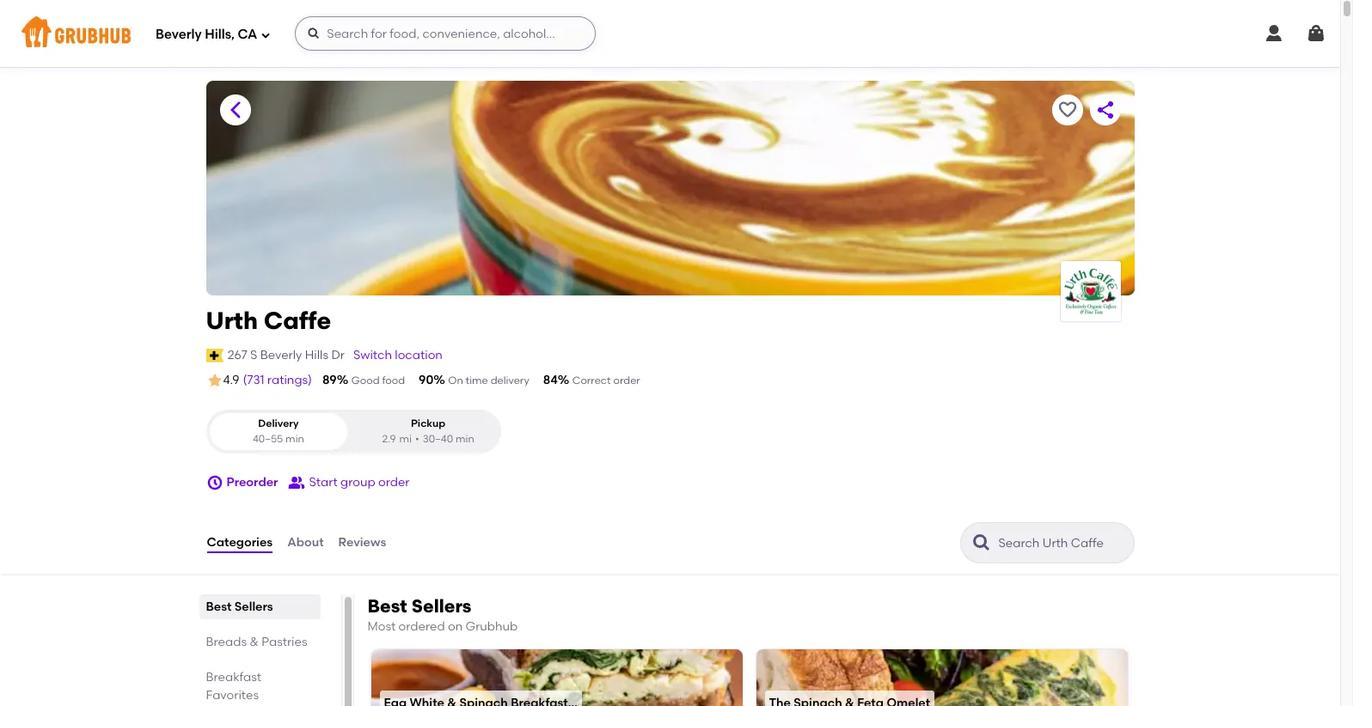 Task type: describe. For each thing, give the bounding box(es) containing it.
svg image inside the preorder button
[[206, 475, 223, 492]]

mi
[[399, 433, 412, 445]]

ordered
[[398, 620, 445, 634]]

sellers for best sellers
[[234, 600, 273, 615]]

preorder
[[227, 475, 278, 490]]

correct order
[[572, 375, 640, 387]]

2 horizontal spatial svg image
[[1264, 23, 1284, 44]]

group
[[340, 475, 375, 490]]

caret left icon image
[[225, 100, 245, 120]]

•
[[415, 433, 419, 445]]

categories
[[207, 535, 273, 550]]

beverly inside button
[[260, 348, 302, 363]]

search icon image
[[971, 533, 992, 554]]

main navigation navigation
[[0, 0, 1340, 67]]

breads & pastries
[[206, 635, 307, 650]]

2.9
[[382, 433, 396, 445]]

1 horizontal spatial order
[[613, 375, 640, 387]]

beverly hills, ca
[[156, 26, 257, 42]]

switch location
[[353, 348, 443, 363]]

about button
[[286, 512, 325, 574]]

option group containing delivery 40–55 min
[[206, 410, 501, 454]]

40–55
[[253, 433, 283, 445]]

start group order button
[[288, 468, 410, 499]]

correct
[[572, 375, 611, 387]]

on
[[448, 620, 463, 634]]

on time delivery
[[448, 375, 529, 387]]

about
[[287, 535, 324, 550]]

30–40
[[423, 433, 453, 445]]

star icon image
[[206, 372, 223, 390]]

save this restaurant image
[[1057, 100, 1078, 120]]

hills
[[305, 348, 328, 363]]

sellers for best sellers most ordered on grubhub
[[412, 596, 471, 617]]

&
[[250, 635, 259, 650]]

pickup 2.9 mi • 30–40 min
[[382, 418, 474, 445]]

Search for food, convenience, alcohol... search field
[[295, 16, 596, 51]]

pastries
[[262, 635, 307, 650]]

267 s beverly hills dr
[[228, 348, 345, 363]]

best sellers most ordered on grubhub
[[368, 596, 518, 634]]

subscription pass image
[[206, 349, 223, 363]]

breads & pastries tab
[[206, 634, 313, 652]]

best sellers
[[206, 600, 273, 615]]



Task type: locate. For each thing, give the bounding box(es) containing it.
(731
[[243, 373, 264, 388]]

ca
[[238, 26, 257, 42]]

1 horizontal spatial svg image
[[1306, 23, 1326, 44]]

84
[[543, 373, 558, 388]]

order
[[613, 375, 640, 387], [378, 475, 410, 490]]

delivery
[[258, 418, 299, 430]]

switch location button
[[352, 346, 443, 365]]

1 vertical spatial beverly
[[260, 348, 302, 363]]

share icon image
[[1095, 100, 1115, 120]]

min inside delivery 40–55 min
[[285, 433, 304, 445]]

order right correct
[[613, 375, 640, 387]]

s
[[250, 348, 257, 363]]

good
[[351, 375, 380, 387]]

caffe
[[264, 306, 331, 335]]

89
[[322, 373, 337, 388]]

order inside start group order button
[[378, 475, 410, 490]]

best
[[368, 596, 407, 617], [206, 600, 232, 615]]

0 vertical spatial order
[[613, 375, 640, 387]]

svg image
[[1264, 23, 1284, 44], [307, 27, 321, 40], [261, 30, 271, 40]]

1 horizontal spatial svg image
[[307, 27, 321, 40]]

1 horizontal spatial best
[[368, 596, 407, 617]]

food
[[382, 375, 405, 387]]

4.9
[[223, 373, 239, 388]]

1 horizontal spatial beverly
[[260, 348, 302, 363]]

dr
[[331, 348, 345, 363]]

best for best sellers
[[206, 600, 232, 615]]

breakfast favorites
[[206, 671, 261, 703]]

sellers
[[412, 596, 471, 617], [234, 600, 273, 615]]

best for best sellers most ordered on grubhub
[[368, 596, 407, 617]]

1 vertical spatial order
[[378, 475, 410, 490]]

min inside pickup 2.9 mi • 30–40 min
[[456, 433, 474, 445]]

1 vertical spatial svg image
[[206, 475, 223, 492]]

delivery 40–55 min
[[253, 418, 304, 445]]

1 horizontal spatial sellers
[[412, 596, 471, 617]]

option group
[[206, 410, 501, 454]]

0 horizontal spatial order
[[378, 475, 410, 490]]

90
[[419, 373, 434, 388]]

267
[[228, 348, 247, 363]]

svg image inside "main navigation" navigation
[[1306, 23, 1326, 44]]

categories button
[[206, 512, 274, 574]]

0 horizontal spatial best
[[206, 600, 232, 615]]

breakfast favorites tab
[[206, 669, 313, 705]]

breads
[[206, 635, 247, 650]]

hills,
[[205, 26, 235, 42]]

svg image
[[1306, 23, 1326, 44], [206, 475, 223, 492]]

most
[[368, 620, 396, 634]]

0 horizontal spatial min
[[285, 433, 304, 445]]

sellers inside tab
[[234, 600, 273, 615]]

2 min from the left
[[456, 433, 474, 445]]

urth caffe logo image
[[1060, 265, 1121, 318]]

0 horizontal spatial svg image
[[206, 475, 223, 492]]

beverly up (731 ratings)
[[260, 348, 302, 363]]

switch
[[353, 348, 392, 363]]

1 min from the left
[[285, 433, 304, 445]]

0 vertical spatial beverly
[[156, 26, 202, 42]]

pickup
[[411, 418, 446, 430]]

beverly
[[156, 26, 202, 42], [260, 348, 302, 363]]

beverly inside "main navigation" navigation
[[156, 26, 202, 42]]

delivery
[[491, 375, 529, 387]]

start group order
[[309, 475, 410, 490]]

preorder button
[[206, 468, 278, 499]]

Search Urth Caffe search field
[[997, 536, 1128, 552]]

breakfast
[[206, 671, 261, 685]]

0 horizontal spatial svg image
[[261, 30, 271, 40]]

people icon image
[[288, 475, 306, 492]]

best inside tab
[[206, 600, 232, 615]]

beverly left hills, at left top
[[156, 26, 202, 42]]

on
[[448, 375, 463, 387]]

best up the breads
[[206, 600, 232, 615]]

grubhub
[[466, 620, 518, 634]]

0 vertical spatial svg image
[[1306, 23, 1326, 44]]

start
[[309, 475, 338, 490]]

urth caffe
[[206, 306, 331, 335]]

sellers up on
[[412, 596, 471, 617]]

save this restaurant button
[[1052, 95, 1083, 126]]

location
[[395, 348, 443, 363]]

sellers inside best sellers most ordered on grubhub
[[412, 596, 471, 617]]

best inside best sellers most ordered on grubhub
[[368, 596, 407, 617]]

urth
[[206, 306, 258, 335]]

reviews button
[[337, 512, 387, 574]]

order right group
[[378, 475, 410, 490]]

time
[[466, 375, 488, 387]]

0 horizontal spatial beverly
[[156, 26, 202, 42]]

0 horizontal spatial sellers
[[234, 600, 273, 615]]

267 s beverly hills dr button
[[227, 346, 346, 365]]

(731 ratings)
[[243, 373, 312, 388]]

good food
[[351, 375, 405, 387]]

min down delivery
[[285, 433, 304, 445]]

best up 'most'
[[368, 596, 407, 617]]

1 horizontal spatial min
[[456, 433, 474, 445]]

best sellers tab
[[206, 598, 313, 616]]

reviews
[[338, 535, 386, 550]]

favorites
[[206, 689, 259, 703]]

min right 30–40
[[456, 433, 474, 445]]

sellers up &
[[234, 600, 273, 615]]

ratings)
[[267, 373, 312, 388]]

min
[[285, 433, 304, 445], [456, 433, 474, 445]]



Task type: vqa. For each thing, say whether or not it's contained in the screenshot.
bottommost the Get
no



